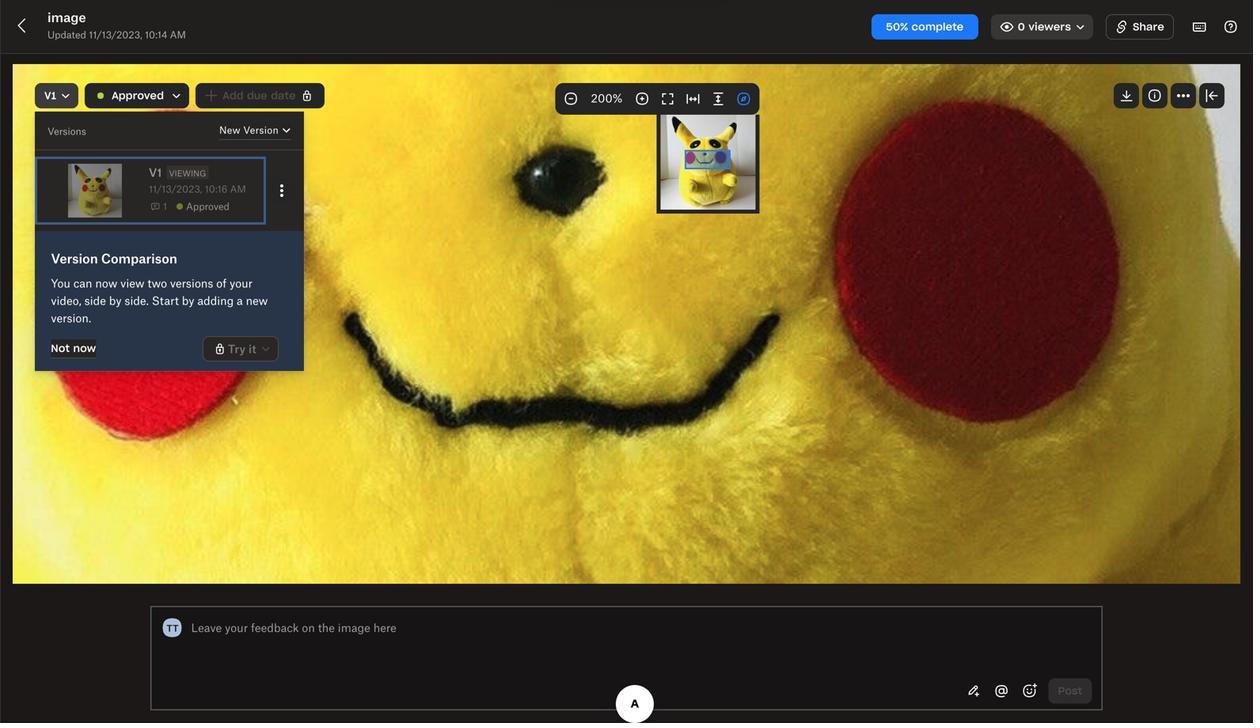 Task type: locate. For each thing, give the bounding box(es) containing it.
you can now view two versions of your video, side by side. start by adding a new version.
[[51, 277, 268, 325]]

version right new
[[243, 124, 279, 136]]

approved button
[[85, 83, 189, 109]]

your right the leave
[[225, 622, 248, 635]]

of
[[216, 277, 227, 290]]

image
[[48, 10, 86, 25], [338, 622, 371, 635]]

1 horizontal spatial version
[[243, 124, 279, 136]]

version up can on the left top
[[51, 251, 98, 267]]

now inside not now button
[[73, 342, 96, 355]]

toggle fullscreen image
[[659, 90, 678, 109]]

am
[[170, 29, 186, 41]]

now
[[95, 277, 118, 290], [73, 342, 96, 355]]

1 vertical spatial your
[[225, 622, 248, 635]]

versions
[[170, 277, 213, 290]]

comparison
[[101, 251, 177, 267]]

version comparison menu
[[35, 112, 304, 371]]

1 vertical spatial now
[[73, 342, 96, 355]]

not now button
[[51, 340, 96, 359]]

mention button image
[[993, 683, 1012, 702]]

image right the
[[338, 622, 371, 635]]

1 horizontal spatial image
[[338, 622, 371, 635]]

two
[[148, 277, 167, 290]]

now up side
[[95, 277, 118, 290]]

0 vertical spatial version
[[243, 124, 279, 136]]

feedback
[[251, 622, 299, 635]]

0 horizontal spatial image
[[48, 10, 86, 25]]

1 vertical spatial version
[[51, 251, 98, 267]]

the
[[318, 622, 335, 635]]

not now
[[51, 342, 96, 355]]

10:14
[[145, 29, 167, 41]]

video,
[[51, 294, 81, 308]]

0 horizontal spatial version
[[51, 251, 98, 267]]

your up a
[[230, 277, 253, 290]]

11/13/2023,
[[89, 29, 142, 41]]

by right side
[[109, 294, 122, 308]]

0 vertical spatial your
[[230, 277, 253, 290]]

new
[[246, 294, 268, 308]]

by
[[109, 294, 122, 308], [182, 294, 195, 308]]

image up updated
[[48, 10, 86, 25]]

now right not
[[73, 342, 96, 355]]

0 horizontal spatial by
[[109, 294, 122, 308]]

your
[[230, 277, 253, 290], [225, 622, 248, 635]]

can
[[73, 277, 92, 290]]

you
[[51, 277, 70, 290]]

0 vertical spatial image
[[48, 10, 86, 25]]

0 vertical spatial now
[[95, 277, 118, 290]]

on
[[302, 622, 315, 635]]

version
[[243, 124, 279, 136], [51, 251, 98, 267]]

here
[[374, 622, 397, 635]]

fit to width image
[[684, 90, 703, 109]]

by down versions
[[182, 294, 195, 308]]

None text field
[[192, 620, 1093, 637]]

updated
[[48, 29, 86, 41]]

1 horizontal spatial by
[[182, 294, 195, 308]]



Task type: vqa. For each thing, say whether or not it's contained in the screenshot.
video
no



Task type: describe. For each thing, give the bounding box(es) containing it.
now inside you can now view two versions of your video, side by side. start by adding a new version.
[[95, 277, 118, 290]]

version inside popup button
[[243, 124, 279, 136]]

new version button
[[219, 121, 293, 140]]

side.
[[125, 294, 149, 308]]

1 vertical spatial image
[[338, 622, 371, 635]]

approved
[[112, 89, 164, 102]]

add emoji image
[[1021, 682, 1040, 701]]

version.
[[51, 312, 91, 325]]

show sidebar image
[[1203, 86, 1222, 105]]

side
[[84, 294, 106, 308]]

new version
[[219, 124, 279, 136]]

view
[[121, 277, 145, 290]]

2 by from the left
[[182, 294, 195, 308]]

1 by from the left
[[109, 294, 122, 308]]

leave your feedback on the image here
[[191, 622, 397, 635]]

start
[[152, 294, 179, 308]]

new
[[219, 124, 241, 136]]

not
[[51, 342, 70, 355]]

image updated 11/13/2023, 10:14 am
[[48, 10, 186, 41]]

your inside you can now view two versions of your video, side by side. start by adding a new version.
[[230, 277, 253, 290]]

image inside image updated 11/13/2023, 10:14 am
[[48, 10, 86, 25]]

version comparison
[[51, 251, 177, 267]]

keyboard shortcuts image
[[1191, 17, 1210, 36]]

leave
[[191, 622, 222, 635]]

a
[[237, 294, 243, 308]]

show drawing tools image
[[965, 683, 984, 702]]

adding
[[198, 294, 234, 308]]

versions
[[48, 126, 86, 137]]

fit to height image
[[709, 90, 728, 109]]



